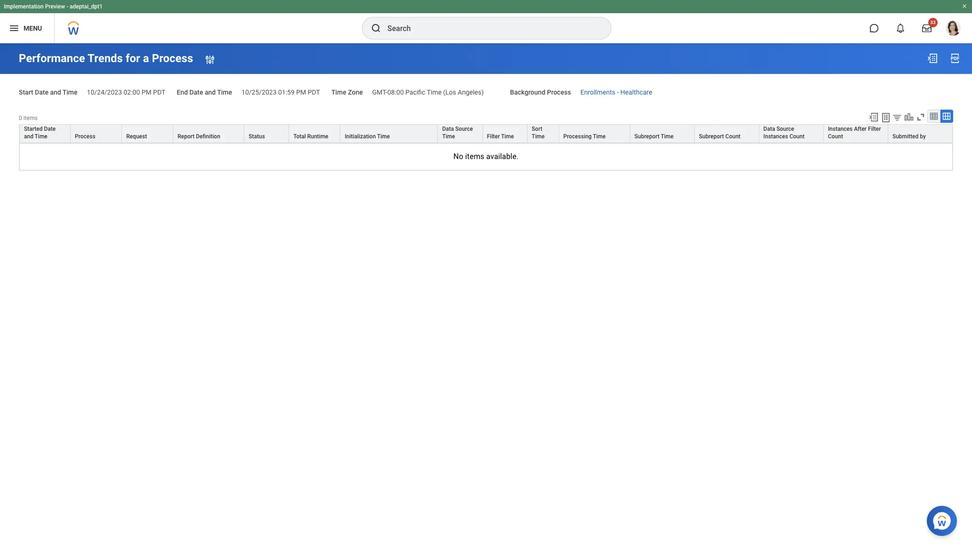 Task type: locate. For each thing, give the bounding box(es) containing it.
data source instances count button
[[759, 125, 823, 143]]

0 horizontal spatial subreport
[[635, 133, 660, 140]]

date for end
[[190, 89, 203, 96]]

0 horizontal spatial filter
[[487, 133, 500, 140]]

healthcare
[[621, 89, 652, 96]]

trends
[[88, 52, 123, 65]]

date right end
[[190, 89, 203, 96]]

enrollments - healthcare
[[580, 89, 652, 96]]

1 horizontal spatial data
[[764, 126, 775, 132]]

1 horizontal spatial pm
[[296, 89, 306, 96]]

inbox large image
[[922, 24, 932, 33]]

initialization time button
[[341, 125, 438, 143]]

1 horizontal spatial pdt
[[308, 89, 320, 96]]

- left the healthcare on the top right
[[617, 89, 619, 96]]

and
[[50, 89, 61, 96], [205, 89, 216, 96], [24, 133, 33, 140]]

count inside data source instances count
[[790, 133, 805, 140]]

3 count from the left
[[828, 133, 843, 140]]

definition
[[196, 133, 220, 140]]

2 horizontal spatial count
[[828, 133, 843, 140]]

performance trends for a process main content
[[0, 43, 972, 179]]

0 horizontal spatial count
[[726, 133, 741, 140]]

0 horizontal spatial source
[[455, 126, 473, 132]]

items right no
[[465, 152, 484, 161]]

toolbar inside the performance trends for a process main content
[[864, 110, 953, 124]]

pdt
[[153, 89, 165, 96], [308, 89, 320, 96]]

0 vertical spatial items
[[23, 115, 37, 121]]

time inside 'popup button'
[[377, 133, 390, 140]]

and for start date and time
[[50, 89, 61, 96]]

date right start
[[35, 89, 48, 96]]

1 vertical spatial instances
[[764, 133, 788, 140]]

data inside data source instances count
[[764, 126, 775, 132]]

count for instances after filter count
[[828, 133, 843, 140]]

fullscreen image
[[916, 112, 926, 122]]

data
[[442, 126, 454, 132], [764, 126, 775, 132]]

10/24/2023
[[87, 89, 122, 96]]

instances after filter count
[[828, 126, 881, 140]]

pdt for 10/24/2023 02:00 pm pdt
[[153, 89, 165, 96]]

row containing started date and time
[[19, 124, 953, 143]]

export to excel image
[[869, 112, 879, 122]]

pm inside end date and time element
[[296, 89, 306, 96]]

source for time
[[455, 126, 473, 132]]

1 vertical spatial process
[[547, 89, 571, 96]]

time
[[63, 89, 77, 96], [217, 89, 232, 96], [331, 89, 346, 96], [427, 89, 442, 96], [35, 133, 47, 140], [377, 133, 390, 140], [442, 133, 455, 140], [501, 133, 514, 140], [532, 133, 545, 140], [593, 133, 606, 140], [661, 133, 674, 140]]

data for data source instances count
[[764, 126, 775, 132]]

process inside popup button
[[75, 133, 95, 140]]

gmt-
[[372, 89, 387, 96]]

1 horizontal spatial source
[[777, 126, 794, 132]]

0 horizontal spatial items
[[23, 115, 37, 121]]

1 pdt from the left
[[153, 89, 165, 96]]

items right 0
[[23, 115, 37, 121]]

pacific
[[405, 89, 425, 96]]

0 horizontal spatial pdt
[[153, 89, 165, 96]]

search image
[[371, 23, 382, 34]]

date for started
[[44, 126, 56, 132]]

gmt-08:00 pacific time (los angeles) element
[[372, 87, 484, 96]]

a
[[143, 52, 149, 65]]

08:00
[[387, 89, 404, 96]]

1 pm from the left
[[142, 89, 152, 96]]

date inside started date and time
[[44, 126, 56, 132]]

0 vertical spatial -
[[66, 3, 68, 10]]

data source time
[[442, 126, 473, 140]]

gmt-08:00 pacific time (los angeles)
[[372, 89, 484, 96]]

1 vertical spatial -
[[617, 89, 619, 96]]

0 horizontal spatial process
[[75, 133, 95, 140]]

2 source from the left
[[777, 126, 794, 132]]

subreport time
[[635, 133, 674, 140]]

enrollments
[[580, 89, 615, 96]]

process right a
[[152, 52, 193, 65]]

request
[[126, 133, 147, 140]]

pdt inside start date and time element
[[153, 89, 165, 96]]

no items available.
[[454, 152, 519, 161]]

notifications large image
[[896, 24, 905, 33]]

and for started date and time
[[24, 133, 33, 140]]

1 vertical spatial items
[[465, 152, 484, 161]]

2 data from the left
[[764, 126, 775, 132]]

source inside data source instances count
[[777, 126, 794, 132]]

2 pdt from the left
[[308, 89, 320, 96]]

pdt inside end date and time element
[[308, 89, 320, 96]]

1 horizontal spatial and
[[50, 89, 61, 96]]

1 data from the left
[[442, 126, 454, 132]]

data for data source time
[[442, 126, 454, 132]]

started
[[24, 126, 43, 132]]

pdt right 01:59
[[308, 89, 320, 96]]

2 vertical spatial process
[[75, 133, 95, 140]]

submitted by
[[893, 133, 926, 140]]

0 vertical spatial instances
[[828, 126, 853, 132]]

1 horizontal spatial count
[[790, 133, 805, 140]]

source
[[455, 126, 473, 132], [777, 126, 794, 132]]

performance
[[19, 52, 85, 65]]

background process
[[510, 89, 571, 96]]

pdt for 10/25/2023 01:59 pm pdt
[[308, 89, 320, 96]]

sort
[[532, 126, 542, 132]]

1 subreport from the left
[[635, 133, 660, 140]]

subreport
[[635, 133, 660, 140], [699, 133, 724, 140]]

date
[[35, 89, 48, 96], [190, 89, 203, 96], [44, 126, 56, 132]]

end date and time
[[177, 89, 232, 96]]

by
[[920, 133, 926, 140]]

2 horizontal spatial process
[[547, 89, 571, 96]]

process right the started date and time popup button
[[75, 133, 95, 140]]

date right started
[[44, 126, 56, 132]]

view printable version (pdf) image
[[950, 53, 961, 64]]

pm
[[142, 89, 152, 96], [296, 89, 306, 96]]

process
[[152, 52, 193, 65], [547, 89, 571, 96], [75, 133, 95, 140]]

2 horizontal spatial and
[[205, 89, 216, 96]]

and down started
[[24, 133, 33, 140]]

1 vertical spatial filter
[[487, 133, 500, 140]]

0 horizontal spatial instances
[[764, 133, 788, 140]]

pdt left end
[[153, 89, 165, 96]]

subreport for subreport count
[[699, 133, 724, 140]]

2 pm from the left
[[296, 89, 306, 96]]

- right 'preview'
[[66, 3, 68, 10]]

2 count from the left
[[790, 133, 805, 140]]

pm right 02:00 on the left top of the page
[[142, 89, 152, 96]]

row inside the performance trends for a process main content
[[19, 124, 953, 143]]

total runtime button
[[289, 125, 340, 143]]

count
[[726, 133, 741, 140], [790, 133, 805, 140], [828, 133, 843, 140]]

implementation
[[4, 3, 44, 10]]

filter inside instances after filter count
[[868, 126, 881, 132]]

pm inside start date and time element
[[142, 89, 152, 96]]

0 horizontal spatial pm
[[142, 89, 152, 96]]

submitted by button
[[888, 125, 952, 143]]

data inside the 'data source time'
[[442, 126, 454, 132]]

instances after filter count button
[[824, 125, 888, 143]]

and for end date and time
[[205, 89, 216, 96]]

data up no
[[442, 126, 454, 132]]

and inside started date and time
[[24, 133, 33, 140]]

1 horizontal spatial filter
[[868, 126, 881, 132]]

1 horizontal spatial process
[[152, 52, 193, 65]]

report definition button
[[173, 125, 244, 143]]

end
[[177, 89, 188, 96]]

count inside instances after filter count
[[828, 133, 843, 140]]

02:00
[[124, 89, 140, 96]]

2 subreport from the left
[[699, 133, 724, 140]]

0 horizontal spatial data
[[442, 126, 454, 132]]

source inside the 'data source time'
[[455, 126, 473, 132]]

1 horizontal spatial items
[[465, 152, 484, 161]]

1 horizontal spatial subreport
[[699, 133, 724, 140]]

end date and time element
[[242, 83, 320, 97]]

instances inside instances after filter count
[[828, 126, 853, 132]]

1 source from the left
[[455, 126, 473, 132]]

0 horizontal spatial and
[[24, 133, 33, 140]]

1 horizontal spatial -
[[617, 89, 619, 96]]

instances
[[828, 126, 853, 132], [764, 133, 788, 140]]

Search Workday  search field
[[387, 18, 592, 39]]

- inside menu 'banner'
[[66, 3, 68, 10]]

toolbar
[[864, 110, 953, 124]]

select to filter grid data image
[[892, 112, 903, 122]]

row
[[19, 124, 953, 143]]

export to excel image
[[927, 53, 938, 64]]

performance trends for a process
[[19, 52, 193, 65]]

pm right 01:59
[[296, 89, 306, 96]]

items
[[23, 115, 37, 121], [465, 152, 484, 161]]

zone
[[348, 89, 363, 96]]

items for no
[[465, 152, 484, 161]]

-
[[66, 3, 68, 10], [617, 89, 619, 96]]

data right "subreport count" popup button
[[764, 126, 775, 132]]

and right start
[[50, 89, 61, 96]]

filter up no items available.
[[487, 133, 500, 140]]

0 vertical spatial filter
[[868, 126, 881, 132]]

pm for 01:59
[[296, 89, 306, 96]]

implementation preview -   adeptai_dpt1
[[4, 3, 103, 10]]

process right background
[[547, 89, 571, 96]]

expand table image
[[942, 111, 951, 121]]

for
[[126, 52, 140, 65]]

filter
[[868, 126, 881, 132], [487, 133, 500, 140]]

0 horizontal spatial -
[[66, 3, 68, 10]]

1 horizontal spatial instances
[[828, 126, 853, 132]]

total runtime
[[293, 133, 328, 140]]

and right end
[[205, 89, 216, 96]]

profile logan mcneil image
[[946, 21, 961, 38]]

filter down export to excel icon on the top right of the page
[[868, 126, 881, 132]]

preview
[[45, 3, 65, 10]]



Task type: vqa. For each thing, say whether or not it's contained in the screenshot.
the rightmost Count
yes



Task type: describe. For each thing, give the bounding box(es) containing it.
instances inside data source instances count
[[764, 133, 788, 140]]

start date and time element
[[87, 83, 165, 97]]

subreport time button
[[630, 125, 694, 143]]

status
[[249, 133, 265, 140]]

after
[[854, 126, 867, 132]]

0
[[19, 115, 22, 121]]

0 vertical spatial process
[[152, 52, 193, 65]]

time inside the 'data source time'
[[442, 133, 455, 140]]

report
[[178, 133, 195, 140]]

sort time
[[532, 126, 545, 140]]

33
[[930, 20, 936, 25]]

justify image
[[8, 23, 20, 34]]

start
[[19, 89, 33, 96]]

request button
[[122, 125, 173, 143]]

started date and time button
[[20, 125, 70, 143]]

date for start
[[35, 89, 48, 96]]

10/25/2023 01:59 pm pdt
[[242, 89, 320, 96]]

processing time button
[[559, 125, 630, 143]]

processing
[[563, 133, 592, 140]]

01:59
[[278, 89, 295, 96]]

submitted
[[893, 133, 919, 140]]

- inside the performance trends for a process main content
[[617, 89, 619, 96]]

started date and time
[[24, 126, 56, 140]]

10/24/2023 02:00 pm pdt
[[87, 89, 165, 96]]

runtime
[[307, 133, 328, 140]]

source for instances
[[777, 126, 794, 132]]

adeptai_dpt1
[[70, 3, 103, 10]]

time zone
[[331, 89, 363, 96]]

10/25/2023
[[242, 89, 277, 96]]

count for data source instances count
[[790, 133, 805, 140]]

expand/collapse chart image
[[904, 112, 914, 122]]

filter time button
[[483, 125, 527, 143]]

filter time
[[487, 133, 514, 140]]

close environment banner image
[[962, 3, 968, 9]]

pm for 02:00
[[142, 89, 152, 96]]

menu
[[24, 24, 42, 32]]

initialization
[[345, 133, 376, 140]]

data source instances count
[[764, 126, 805, 140]]

subreport count
[[699, 133, 741, 140]]

0 items
[[19, 115, 37, 121]]

time inside started date and time
[[35, 133, 47, 140]]

subreport count button
[[695, 125, 759, 143]]

export to worksheets image
[[880, 112, 892, 123]]

change selection image
[[204, 54, 216, 65]]

status button
[[244, 125, 289, 143]]

no
[[454, 152, 463, 161]]

total
[[293, 133, 306, 140]]

angeles)
[[458, 89, 484, 96]]

report definition
[[178, 133, 220, 140]]

sort time button
[[528, 125, 559, 143]]

enrollments - healthcare link
[[580, 87, 652, 96]]

process button
[[71, 125, 122, 143]]

data source time button
[[438, 125, 482, 143]]

background
[[510, 89, 545, 96]]

initialization time
[[345, 133, 390, 140]]

menu button
[[0, 13, 54, 43]]

items for 0
[[23, 115, 37, 121]]

start date and time
[[19, 89, 77, 96]]

subreport for subreport time
[[635, 133, 660, 140]]

menu banner
[[0, 0, 972, 43]]

available.
[[486, 152, 519, 161]]

1 count from the left
[[726, 133, 741, 140]]

table image
[[929, 111, 939, 121]]

processing time
[[563, 133, 606, 140]]

33 button
[[917, 18, 938, 39]]

(los
[[443, 89, 456, 96]]



